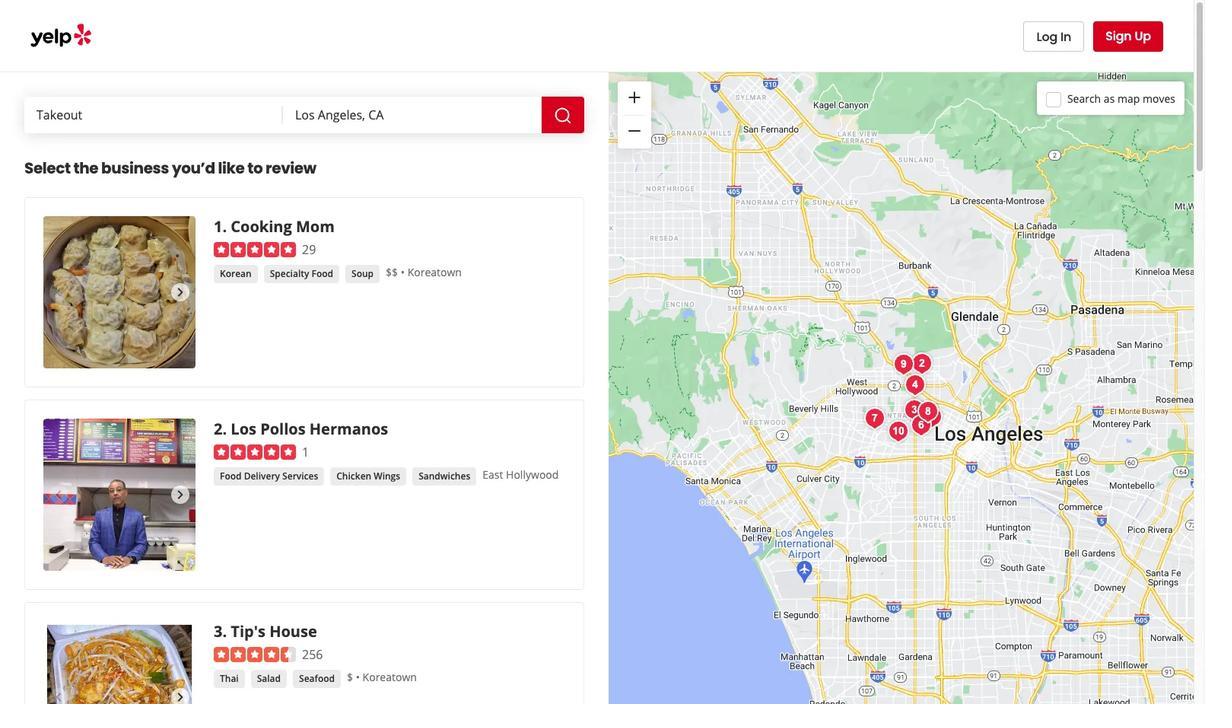 Task type: vqa. For each thing, say whether or not it's contained in the screenshot.
Info Icon
no



Task type: describe. For each thing, give the bounding box(es) containing it.
koreatown for 3 . tip's house
[[363, 670, 417, 684]]

zoom out image
[[626, 122, 644, 140]]

like
[[218, 158, 245, 179]]

previous image for 2
[[49, 486, 68, 504]]

pollos
[[260, 419, 306, 439]]

in
[[1061, 28, 1072, 45]]

hermanos
[[310, 419, 388, 439]]

select
[[24, 158, 71, 179]]

tip's
[[231, 621, 266, 642]]

hollywood
[[506, 467, 559, 482]]

256
[[302, 646, 323, 663]]

specialty food button
[[264, 265, 340, 283]]

business
[[101, 158, 169, 179]]

3 . tip's house
[[214, 621, 317, 642]]

wings
[[374, 469, 400, 482]]

Near text field
[[295, 107, 530, 123]]

1 . cooking mom
[[214, 216, 335, 237]]

next image
[[171, 486, 190, 504]]

2 . los pollos hermanos
[[214, 419, 388, 439]]

food delivery services button
[[214, 467, 324, 486]]

search image
[[554, 106, 572, 125]]

los pollos hermanos link
[[231, 419, 388, 439]]

los pollos hermanos image
[[43, 419, 196, 571]]

select the business you'd like to review
[[24, 158, 316, 179]]

east
[[483, 467, 503, 482]]

seafood button
[[293, 670, 341, 688]]

seafood
[[299, 672, 335, 685]]

soup
[[352, 267, 374, 280]]

salad
[[257, 672, 281, 685]]

services
[[282, 469, 318, 482]]

cooking mom image
[[43, 216, 196, 368]]

log in link
[[1024, 21, 1085, 52]]

the
[[73, 158, 98, 179]]

thai button
[[214, 670, 245, 688]]

previous image for 1
[[49, 283, 68, 301]]

korean button
[[214, 265, 258, 283]]

. for 3
[[223, 621, 227, 642]]

search
[[1068, 91, 1102, 105]]

29
[[302, 241, 316, 258]]

you'd
[[172, 158, 215, 179]]

slideshow element for 3 . tip's house
[[43, 621, 196, 704]]

map
[[1118, 91, 1140, 105]]

Find text field
[[37, 107, 271, 123]]

korean
[[220, 267, 252, 280]]

0 vertical spatial food
[[312, 267, 333, 280]]

next image for 3
[[171, 688, 190, 704]]

$$
[[386, 265, 398, 279]]

search as map moves
[[1068, 91, 1176, 105]]

3
[[214, 621, 223, 642]]



Task type: locate. For each thing, give the bounding box(es) containing it.
log
[[1037, 28, 1058, 45]]

1 down los pollos hermanos link
[[302, 444, 309, 460]]

. left tip's
[[223, 621, 227, 642]]

3 slideshow element from the top
[[43, 621, 196, 704]]

. left cooking
[[223, 216, 227, 237]]

next image left thai button
[[171, 688, 190, 704]]

1 for 1
[[302, 444, 309, 460]]

1 vertical spatial slideshow element
[[43, 419, 196, 571]]

2 next image from the top
[[171, 688, 190, 704]]

slideshow element for 1 . cooking mom
[[43, 216, 196, 368]]

5 star rating image
[[214, 445, 296, 460]]

1 vertical spatial .
[[223, 419, 227, 439]]

None search field
[[24, 97, 588, 133]]

east hollywood
[[483, 467, 559, 482]]

review
[[266, 158, 316, 179]]

1 . from the top
[[223, 216, 227, 237]]

1 slideshow element from the top
[[43, 216, 196, 368]]

0 vertical spatial .
[[223, 216, 227, 237]]

1 none field from the left
[[37, 107, 271, 123]]

$
[[347, 670, 353, 684]]

food down 29
[[312, 267, 333, 280]]

cooking
[[231, 216, 292, 237]]

0 horizontal spatial 1
[[214, 216, 223, 237]]

none field find
[[37, 107, 271, 123]]

2 none field from the left
[[295, 107, 530, 123]]

1 vertical spatial previous image
[[49, 486, 68, 504]]

1 previous image from the top
[[49, 283, 68, 301]]

sign up link
[[1094, 21, 1164, 52]]

chicken
[[337, 469, 372, 482]]

1 for 1 . cooking mom
[[214, 216, 223, 237]]

1 next image from the top
[[171, 283, 190, 301]]

house
[[270, 621, 317, 642]]

food delivery services
[[220, 469, 318, 482]]

food
[[312, 267, 333, 280], [220, 469, 242, 482]]

1 left cooking
[[214, 216, 223, 237]]

3 . from the top
[[223, 621, 227, 642]]

next image for 1
[[171, 283, 190, 301]]

1 vertical spatial food
[[220, 469, 242, 482]]

2 previous image from the top
[[49, 486, 68, 504]]

.
[[223, 216, 227, 237], [223, 419, 227, 439], [223, 621, 227, 642]]

1 vertical spatial next image
[[171, 688, 190, 704]]

0 vertical spatial slideshow element
[[43, 216, 196, 368]]

delivery
[[244, 469, 280, 482]]

1 vertical spatial koreatown
[[363, 670, 417, 684]]

cooking mom link
[[231, 216, 335, 237]]

food left delivery
[[220, 469, 242, 482]]

2
[[214, 419, 223, 439]]

1 horizontal spatial food
[[312, 267, 333, 280]]

. left los
[[223, 419, 227, 439]]

0 vertical spatial koreatown
[[408, 265, 462, 279]]

previous image
[[49, 283, 68, 301], [49, 486, 68, 504]]

koreatown right $$ in the left of the page
[[408, 265, 462, 279]]

to
[[248, 158, 263, 179]]

sandwiches button
[[413, 467, 477, 486]]

chicken wings button
[[331, 467, 407, 486]]

koreatown for 1 . cooking mom
[[408, 265, 462, 279]]

1
[[214, 216, 223, 237], [302, 444, 309, 460]]

0 vertical spatial next image
[[171, 283, 190, 301]]

moves
[[1143, 91, 1176, 105]]

1 horizontal spatial none field
[[295, 107, 530, 123]]

as
[[1104, 91, 1115, 105]]

1 vertical spatial 1
[[302, 444, 309, 460]]

1 horizontal spatial 1
[[302, 444, 309, 460]]

tip's house image
[[43, 621, 196, 704]]

up
[[1135, 27, 1152, 45]]

0 horizontal spatial none field
[[37, 107, 271, 123]]

2 vertical spatial slideshow element
[[43, 621, 196, 704]]

2 slideshow element from the top
[[43, 419, 196, 571]]

slideshow element
[[43, 216, 196, 368], [43, 419, 196, 571], [43, 621, 196, 704]]

zoom in image
[[626, 88, 644, 106]]

log in
[[1037, 28, 1072, 45]]

. for 2
[[223, 419, 227, 439]]

soup button
[[346, 265, 380, 283]]

4.3 star rating image
[[214, 647, 296, 662]]

tip's house link
[[231, 621, 317, 642]]

specialty food
[[270, 267, 333, 280]]

. for 1
[[223, 216, 227, 237]]

0 vertical spatial 1
[[214, 216, 223, 237]]

sign up
[[1106, 27, 1152, 45]]

0 horizontal spatial food
[[220, 469, 242, 482]]

2 vertical spatial .
[[223, 621, 227, 642]]

none field near
[[295, 107, 530, 123]]

koreatown
[[408, 265, 462, 279], [363, 670, 417, 684]]

specialty
[[270, 267, 309, 280]]

previous image
[[49, 688, 68, 704]]

salad button
[[251, 670, 287, 688]]

thai
[[220, 672, 239, 685]]

sandwiches
[[419, 469, 471, 482]]

next image left korean button at the left of the page
[[171, 283, 190, 301]]

None field
[[37, 107, 271, 123], [295, 107, 530, 123]]

2 . from the top
[[223, 419, 227, 439]]

chicken wings
[[337, 469, 400, 482]]

koreatown right $
[[363, 670, 417, 684]]

4.9 star rating image
[[214, 242, 296, 257]]

sign
[[1106, 27, 1132, 45]]

0 vertical spatial previous image
[[49, 283, 68, 301]]

next image
[[171, 283, 190, 301], [171, 688, 190, 704]]

los
[[231, 419, 256, 439]]

slideshow element for 2 . los pollos hermanos
[[43, 419, 196, 571]]

mom
[[296, 216, 335, 237]]

map region
[[535, 0, 1206, 704]]



